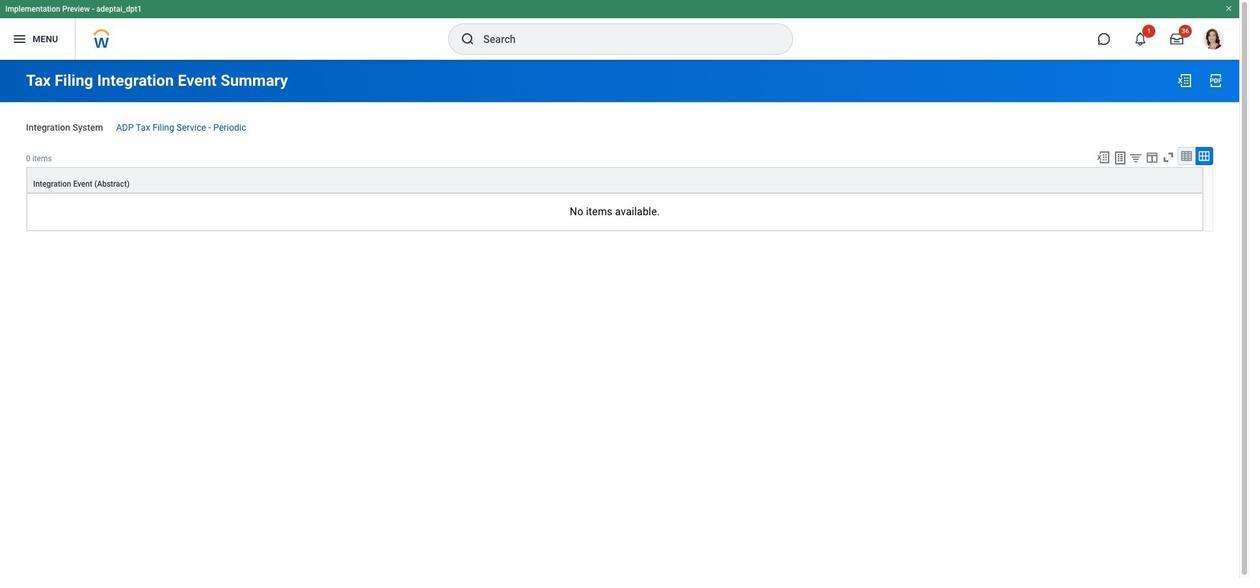 Task type: locate. For each thing, give the bounding box(es) containing it.
main content
[[0, 60, 1240, 243]]

inbox large image
[[1171, 33, 1184, 46]]

export to worksheets image
[[1113, 150, 1128, 166]]

select to filter grid data image
[[1129, 151, 1143, 164]]

click to view/edit grid preferences image
[[1145, 150, 1159, 164]]

profile logan mcneil image
[[1203, 29, 1224, 52]]

banner
[[0, 0, 1240, 60]]

row
[[27, 167, 1203, 193]]

toolbar
[[1091, 147, 1213, 167]]

expand table image
[[1198, 149, 1211, 163]]

close environment banner image
[[1225, 5, 1233, 12]]

search image
[[460, 31, 476, 47]]



Task type: vqa. For each thing, say whether or not it's contained in the screenshot.
Watched corresponding to Casias
no



Task type: describe. For each thing, give the bounding box(es) containing it.
Search Workday  search field
[[483, 25, 766, 53]]

fullscreen image
[[1161, 150, 1176, 164]]

table image
[[1180, 149, 1193, 163]]

notifications large image
[[1134, 33, 1147, 46]]

export to excel image
[[1177, 73, 1193, 88]]

export to excel image
[[1096, 150, 1111, 164]]

view printable version (pdf) image
[[1208, 73, 1224, 88]]

justify image
[[12, 31, 27, 47]]



